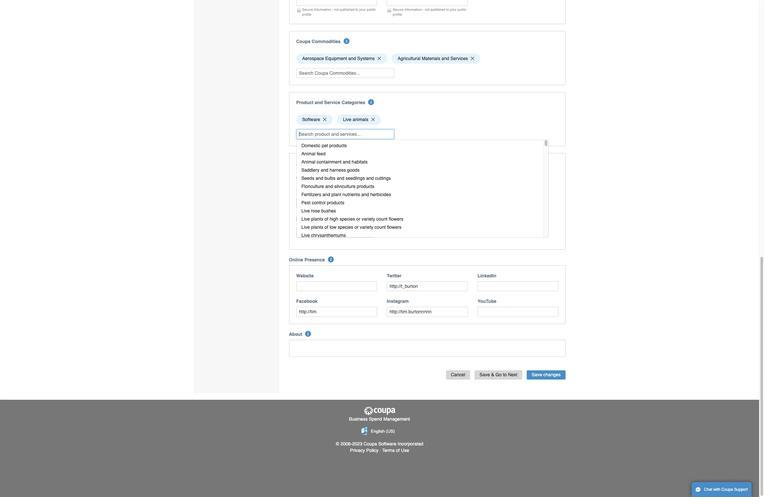 Task type: describe. For each thing, give the bounding box(es) containing it.
information for the duns 'text field'
[[405, 7, 422, 11]]

&
[[491, 372, 495, 378]]

1 vertical spatial products
[[357, 184, 374, 189]]

cuttings
[[375, 176, 391, 181]]

0 vertical spatial flowers
[[389, 217, 403, 222]]

global
[[302, 175, 315, 181]]

software option
[[296, 115, 333, 125]]

north las vegas, nv, usa option
[[296, 183, 369, 194]]

coupa commodities
[[296, 39, 341, 44]]

live inside option
[[343, 117, 352, 122]]

software inside option
[[302, 117, 320, 122]]

0 vertical spatial or
[[356, 217, 361, 222]]

additional information image for presence
[[328, 257, 334, 262]]

(us)
[[386, 429, 395, 434]]

plant
[[332, 192, 341, 197]]

1 vertical spatial of
[[325, 225, 329, 230]]

1 vertical spatial software
[[379, 442, 397, 447]]

your for tax id text box at the left of page
[[359, 7, 366, 11]]

1 plants from the top
[[311, 217, 323, 222]]

bushes
[[321, 208, 336, 214]]

equipment
[[325, 56, 347, 61]]

Website text field
[[296, 281, 377, 291]]

privacy policy
[[350, 448, 379, 453]]

instagram
[[387, 299, 409, 304]]

save changes button
[[527, 371, 566, 380]]

support
[[735, 488, 748, 492]]

0 vertical spatial species
[[340, 217, 355, 222]]

terms of use
[[382, 448, 409, 453]]

information for tax id text box at the left of page
[[314, 7, 331, 11]]

business
[[349, 417, 368, 422]]

and down north las vegas, nv, usa at top
[[323, 192, 330, 197]]

goods
[[347, 168, 360, 173]]

agricultural
[[398, 56, 421, 61]]

terms of use link
[[382, 448, 409, 453]]

- for the duns 'text field'
[[423, 7, 424, 11]]

save & go to next button
[[475, 371, 523, 380]]

© 2006-2023 coupa software incorporated
[[336, 442, 424, 447]]

your for the duns 'text field'
[[450, 7, 457, 11]]

in
[[324, 217, 327, 222]]

list box containing domestic pet products
[[296, 140, 549, 240]]

served
[[310, 161, 326, 166]]

2023
[[352, 442, 363, 447]]

chat
[[704, 488, 713, 492]]

secure information - not published to your public profile for the duns 'text field'
[[393, 7, 467, 16]]

seeds
[[302, 176, 315, 181]]

to inside button
[[503, 372, 507, 378]]

and up goods
[[343, 159, 351, 165]]

1 animal from the top
[[302, 151, 316, 156]]

with
[[714, 488, 721, 492]]

service
[[324, 100, 341, 105]]

seedlings
[[346, 176, 365, 181]]

linkedin
[[478, 273, 497, 278]]

policy
[[366, 448, 379, 453]]

profile for tax id text box at the left of page
[[302, 12, 312, 16]]

DUNS text field
[[387, 0, 468, 6]]

nv,
[[339, 186, 346, 191]]

chat with coupa support
[[704, 488, 748, 492]]

areas
[[296, 161, 309, 166]]

save for save & go to next
[[480, 372, 490, 378]]

herbicides
[[370, 192, 391, 197]]

2006-
[[341, 442, 352, 447]]

youtube
[[478, 299, 497, 304]]

areas
[[328, 217, 340, 222]]

- for tax id text box at the left of page
[[332, 7, 333, 11]]

coupa inside button
[[722, 488, 733, 492]]

usa
[[347, 186, 356, 191]]

high
[[330, 217, 338, 222]]

Tax ID text field
[[296, 0, 377, 6]]

not for tax id text box at the left of page
[[334, 7, 339, 11]]

spend
[[369, 417, 382, 422]]

facebook
[[296, 299, 318, 304]]

las
[[315, 186, 322, 191]]

©
[[336, 442, 339, 447]]

public for tax id text box at the left of page
[[367, 7, 376, 11]]

business spend management
[[349, 417, 410, 422]]

profile for the duns 'text field'
[[393, 12, 402, 16]]

0 vertical spatial count
[[377, 217, 388, 222]]

privacy
[[350, 448, 365, 453]]

control
[[312, 200, 326, 205]]

categories
[[342, 100, 365, 105]]

Facebook text field
[[296, 307, 377, 317]]

no coverage in areas
[[296, 217, 340, 222]]

online presence
[[289, 257, 325, 262]]

2 vertical spatial products
[[327, 200, 345, 205]]

management
[[384, 417, 410, 422]]

2 plants from the top
[[311, 225, 323, 230]]

secure information - not published to your public profile for tax id text box at the left of page
[[302, 7, 376, 16]]

product and service categories
[[296, 100, 365, 105]]

chat with coupa support button
[[692, 482, 752, 497]]

2 animal from the top
[[302, 159, 316, 165]]

cancel link
[[446, 371, 470, 380]]

LinkedIn text field
[[478, 281, 559, 291]]

chrysanthemums
[[311, 233, 346, 238]]

saddlery
[[302, 168, 320, 173]]

silviculture
[[334, 184, 356, 189]]

fertilizers
[[302, 192, 321, 197]]

nutrients
[[343, 192, 360, 197]]

twitter
[[387, 273, 402, 278]]

1 vertical spatial species
[[338, 225, 353, 230]]

animals
[[353, 117, 369, 122]]

pest
[[302, 200, 311, 205]]



Task type: locate. For each thing, give the bounding box(es) containing it.
bulbs
[[325, 176, 336, 181]]

and left the cuttings
[[366, 176, 374, 181]]

incorporated
[[398, 442, 424, 447]]

rose
[[311, 208, 320, 214]]

containment
[[317, 159, 342, 165]]

2 your from the left
[[450, 7, 457, 11]]

2 horizontal spatial additional information image
[[344, 38, 350, 44]]

your down the duns 'text field'
[[450, 7, 457, 11]]

About text field
[[289, 340, 566, 357]]

not
[[334, 7, 339, 11], [425, 7, 430, 11]]

1 horizontal spatial -
[[423, 7, 424, 11]]

2 vertical spatial coupa
[[722, 488, 733, 492]]

information
[[314, 7, 331, 11], [405, 7, 422, 11]]

additional information image for product and service categories
[[368, 99, 374, 105]]

0 horizontal spatial to
[[356, 7, 358, 11]]

1 not from the left
[[334, 7, 339, 11]]

1 vertical spatial animal
[[302, 159, 316, 165]]

1 horizontal spatial to
[[446, 7, 449, 11]]

1 horizontal spatial save
[[532, 372, 542, 378]]

2 horizontal spatial to
[[503, 372, 507, 378]]

products right pet
[[330, 143, 347, 148]]

and up las
[[316, 176, 323, 181]]

secure
[[302, 7, 313, 11], [393, 7, 404, 11]]

additional information image
[[344, 38, 350, 44], [328, 257, 334, 262], [305, 331, 311, 337]]

0 horizontal spatial additional information image
[[329, 160, 334, 166]]

additional information image right "presence"
[[328, 257, 334, 262]]

1 information from the left
[[314, 7, 331, 11]]

list box
[[296, 140, 549, 240]]

0 horizontal spatial information
[[314, 7, 331, 11]]

agricultural materials and services
[[398, 56, 468, 61]]

next
[[508, 372, 518, 378]]

website
[[296, 273, 314, 278]]

habitats
[[352, 159, 368, 165]]

1 horizontal spatial coupa
[[364, 442, 377, 447]]

public
[[367, 7, 376, 11], [458, 7, 467, 11]]

agricultural materials and services option
[[392, 53, 481, 64]]

harness
[[330, 168, 346, 173]]

1 secure information - not published to your public profile from the left
[[302, 7, 376, 16]]

and left service on the left of the page
[[315, 100, 323, 105]]

2 not from the left
[[425, 7, 430, 11]]

privacy policy link
[[350, 448, 379, 453]]

no
[[296, 217, 302, 222]]

profile up coupa commodities
[[302, 12, 312, 16]]

presence
[[305, 257, 325, 262]]

1 horizontal spatial secure
[[393, 7, 404, 11]]

north las vegas, nv, usa
[[302, 186, 356, 191]]

2 selected list box from the top
[[294, 113, 561, 126]]

0 horizontal spatial secure
[[302, 7, 313, 11]]

0 vertical spatial software
[[302, 117, 320, 122]]

save inside 'button'
[[532, 372, 542, 378]]

selected list box containing software
[[294, 113, 561, 126]]

and down served
[[321, 168, 329, 173]]

1 vertical spatial or
[[355, 225, 359, 230]]

aerospace equipment and systems option
[[296, 53, 387, 64]]

north
[[302, 186, 313, 191]]

public for the duns 'text field'
[[458, 7, 467, 11]]

information down the duns 'text field'
[[405, 7, 422, 11]]

0 horizontal spatial coupa
[[296, 39, 311, 44]]

save left &
[[480, 372, 490, 378]]

0 vertical spatial selected list box
[[294, 52, 561, 65]]

save & go to next
[[480, 372, 518, 378]]

0 vertical spatial plants
[[311, 217, 323, 222]]

species right "high"
[[340, 217, 355, 222]]

your down tax id text box at the left of page
[[359, 7, 366, 11]]

secure information - not published to your public profile down the duns 'text field'
[[393, 7, 467, 16]]

0 horizontal spatial public
[[367, 7, 376, 11]]

-
[[332, 7, 333, 11], [423, 7, 424, 11]]

1 horizontal spatial your
[[450, 7, 457, 11]]

or
[[356, 217, 361, 222], [355, 225, 359, 230]]

2 information from the left
[[405, 7, 422, 11]]

about
[[289, 332, 302, 337]]

1 vertical spatial coupa
[[364, 442, 377, 447]]

2 secure information - not published to your public profile from the left
[[393, 7, 467, 16]]

1 horizontal spatial not
[[425, 7, 430, 11]]

regional
[[325, 175, 343, 181]]

Search product and services... field
[[296, 129, 394, 139]]

secure for the duns 'text field'
[[393, 7, 404, 11]]

live animals
[[343, 117, 369, 122]]

0 vertical spatial animal
[[302, 151, 316, 156]]

coupa
[[296, 39, 311, 44], [364, 442, 377, 447], [722, 488, 733, 492]]

None radio
[[296, 176, 301, 180], [320, 176, 324, 180], [296, 176, 301, 180], [320, 176, 324, 180]]

species right low
[[338, 225, 353, 230]]

coupa up policy
[[364, 442, 377, 447]]

software up terms
[[379, 442, 397, 447]]

- down the duns 'text field'
[[423, 7, 424, 11]]

additional information image right the categories
[[368, 99, 374, 105]]

software down product
[[302, 117, 320, 122]]

and right nutrients
[[362, 192, 369, 197]]

0 horizontal spatial profile
[[302, 12, 312, 16]]

1 vertical spatial count
[[375, 225, 386, 230]]

profile down the duns 'text field'
[[393, 12, 402, 16]]

additional information image right about
[[305, 331, 311, 337]]

1 horizontal spatial published
[[431, 7, 445, 11]]

live
[[343, 117, 352, 122], [302, 208, 310, 214], [302, 217, 310, 222], [302, 225, 310, 230], [302, 233, 310, 238]]

1 public from the left
[[367, 7, 376, 11]]

selected list box
[[294, 52, 561, 65], [294, 113, 561, 126]]

1 horizontal spatial software
[[379, 442, 397, 447]]

online
[[289, 257, 303, 262]]

and left systems
[[349, 56, 356, 61]]

areas served
[[296, 161, 326, 166]]

coupa up aerospace
[[296, 39, 311, 44]]

save inside button
[[480, 372, 490, 378]]

0 vertical spatial additional information image
[[344, 38, 350, 44]]

published
[[340, 7, 355, 11], [431, 7, 445, 11]]

0 horizontal spatial your
[[359, 7, 366, 11]]

1 save from the left
[[480, 372, 490, 378]]

english (us)
[[371, 429, 395, 434]]

Twitter text field
[[387, 281, 468, 291]]

save left changes
[[532, 372, 542, 378]]

2 horizontal spatial coupa
[[722, 488, 733, 492]]

1 vertical spatial additional information image
[[329, 160, 334, 166]]

software
[[302, 117, 320, 122], [379, 442, 397, 447]]

selected list box for coupa commodities
[[294, 52, 561, 65]]

aerospace
[[302, 56, 324, 61]]

not down the duns 'text field'
[[425, 7, 430, 11]]

1 horizontal spatial public
[[458, 7, 467, 11]]

1 horizontal spatial profile
[[393, 12, 402, 16]]

published for tax id text box at the left of page
[[340, 7, 355, 11]]

english
[[371, 429, 385, 434]]

to right go
[[503, 372, 507, 378]]

0 horizontal spatial additional information image
[[305, 331, 311, 337]]

0 vertical spatial of
[[325, 217, 329, 222]]

0 horizontal spatial secure information - not published to your public profile
[[302, 7, 376, 16]]

save for save changes
[[532, 372, 542, 378]]

2 secure from the left
[[393, 7, 404, 11]]

1 vertical spatial plants
[[311, 225, 323, 230]]

plants down no coverage in areas at the top left of the page
[[311, 225, 323, 230]]

go
[[496, 372, 502, 378]]

additional information image up "harness"
[[329, 160, 334, 166]]

animal up saddlery
[[302, 159, 316, 165]]

domestic pet products animal feed animal containment and habitats saddlery and harness goods seeds and bulbs and seedlings and cuttings floriculture and silviculture products fertilizers and plant nutrients and herbicides pest control products live rose bushes live plants of high species or variety count flowers live plants of low species or variety count flowers live chrysanthemums
[[302, 143, 403, 238]]

use
[[401, 448, 409, 453]]

flowers
[[389, 217, 403, 222], [387, 225, 402, 230]]

and left services
[[442, 56, 449, 61]]

0 vertical spatial additional information image
[[368, 99, 374, 105]]

selected areas list box
[[294, 182, 561, 195]]

save
[[480, 372, 490, 378], [532, 372, 542, 378]]

or right "high"
[[356, 217, 361, 222]]

of left use
[[396, 448, 400, 453]]

2 save from the left
[[532, 372, 542, 378]]

selected list box containing aerospace equipment and systems
[[294, 52, 561, 65]]

published down tax id text box at the left of page
[[340, 7, 355, 11]]

your
[[359, 7, 366, 11], [450, 7, 457, 11]]

1 your from the left
[[359, 7, 366, 11]]

secure information - not published to your public profile down tax id text box at the left of page
[[302, 7, 376, 16]]

cancel
[[451, 372, 465, 378]]

1 vertical spatial additional information image
[[328, 257, 334, 262]]

1 horizontal spatial secure information - not published to your public profile
[[393, 7, 467, 16]]

products down seedlings
[[357, 184, 374, 189]]

domestic
[[302, 143, 321, 148]]

published down the duns 'text field'
[[431, 7, 445, 11]]

1 horizontal spatial additional information image
[[328, 257, 334, 262]]

0 vertical spatial products
[[330, 143, 347, 148]]

not down tax id text box at the left of page
[[334, 7, 339, 11]]

1 profile from the left
[[302, 12, 312, 16]]

and
[[349, 56, 356, 61], [442, 56, 449, 61], [315, 100, 323, 105], [343, 159, 351, 165], [321, 168, 329, 173], [316, 176, 323, 181], [337, 176, 345, 181], [366, 176, 374, 181], [325, 184, 333, 189], [323, 192, 330, 197], [362, 192, 369, 197]]

Search Coupa Commodities... field
[[296, 68, 394, 78]]

1 - from the left
[[332, 7, 333, 11]]

product
[[296, 100, 314, 105]]

and down bulbs
[[325, 184, 333, 189]]

additional information image for commodities
[[344, 38, 350, 44]]

additional information image up aerospace equipment and systems option
[[344, 38, 350, 44]]

1 horizontal spatial additional information image
[[368, 99, 374, 105]]

1 horizontal spatial information
[[405, 7, 422, 11]]

terms
[[382, 448, 395, 453]]

2 profile from the left
[[393, 12, 402, 16]]

and inside option
[[442, 56, 449, 61]]

services
[[451, 56, 468, 61]]

to for tax id text box at the left of page
[[356, 7, 358, 11]]

Instagram text field
[[387, 307, 468, 317]]

and down "harness"
[[337, 176, 345, 181]]

aerospace equipment and systems
[[302, 56, 375, 61]]

profile
[[302, 12, 312, 16], [393, 12, 402, 16]]

or right low
[[355, 225, 359, 230]]

live animals option
[[337, 115, 381, 125]]

1 vertical spatial selected list box
[[294, 113, 561, 126]]

0 vertical spatial coupa
[[296, 39, 311, 44]]

products down plant
[[327, 200, 345, 205]]

materials
[[422, 56, 441, 61]]

0 horizontal spatial save
[[480, 372, 490, 378]]

commodities
[[312, 39, 341, 44]]

secure down the duns 'text field'
[[393, 7, 404, 11]]

animal down domestic
[[302, 151, 316, 156]]

selected list box for product and service categories
[[294, 113, 561, 126]]

to for the duns 'text field'
[[446, 7, 449, 11]]

to
[[356, 7, 358, 11], [446, 7, 449, 11], [503, 372, 507, 378]]

not for the duns 'text field'
[[425, 7, 430, 11]]

of left "high"
[[325, 217, 329, 222]]

2 vertical spatial additional information image
[[305, 331, 311, 337]]

1 selected list box from the top
[[294, 52, 561, 65]]

2 public from the left
[[458, 7, 467, 11]]

additional information image for areas served
[[329, 160, 334, 166]]

1 secure from the left
[[302, 7, 313, 11]]

systems
[[357, 56, 375, 61]]

1 vertical spatial flowers
[[387, 225, 402, 230]]

coupa right with
[[722, 488, 733, 492]]

published for the duns 'text field'
[[431, 7, 445, 11]]

2 published from the left
[[431, 7, 445, 11]]

additional information image
[[368, 99, 374, 105], [329, 160, 334, 166]]

to down the duns 'text field'
[[446, 7, 449, 11]]

to down tax id text box at the left of page
[[356, 7, 358, 11]]

save changes
[[532, 372, 561, 378]]

changes
[[544, 372, 561, 378]]

species
[[340, 217, 355, 222], [338, 225, 353, 230]]

1 published from the left
[[340, 7, 355, 11]]

coupa supplier portal image
[[363, 407, 396, 416]]

secure for tax id text box at the left of page
[[302, 7, 313, 11]]

and inside option
[[349, 56, 356, 61]]

information down tax id text box at the left of page
[[314, 7, 331, 11]]

pet
[[322, 143, 328, 148]]

secure information - not published to your public profile
[[302, 7, 376, 16], [393, 7, 467, 16]]

0 horizontal spatial published
[[340, 7, 355, 11]]

vegas,
[[323, 186, 337, 191]]

- down tax id text box at the left of page
[[332, 7, 333, 11]]

0 horizontal spatial not
[[334, 7, 339, 11]]

secure down tax id text box at the left of page
[[302, 7, 313, 11]]

feed
[[317, 151, 326, 156]]

count
[[377, 217, 388, 222], [375, 225, 386, 230]]

2 - from the left
[[423, 7, 424, 11]]

0 horizontal spatial -
[[332, 7, 333, 11]]

0 horizontal spatial software
[[302, 117, 320, 122]]

YouTube text field
[[478, 307, 559, 317]]

2 vertical spatial of
[[396, 448, 400, 453]]

1 vertical spatial variety
[[360, 225, 373, 230]]

floriculture
[[302, 184, 324, 189]]

0 vertical spatial variety
[[362, 217, 375, 222]]

of left low
[[325, 225, 329, 230]]

plants left the in
[[311, 217, 323, 222]]

low
[[330, 225, 337, 230]]



Task type: vqa. For each thing, say whether or not it's contained in the screenshot.
bushes
yes



